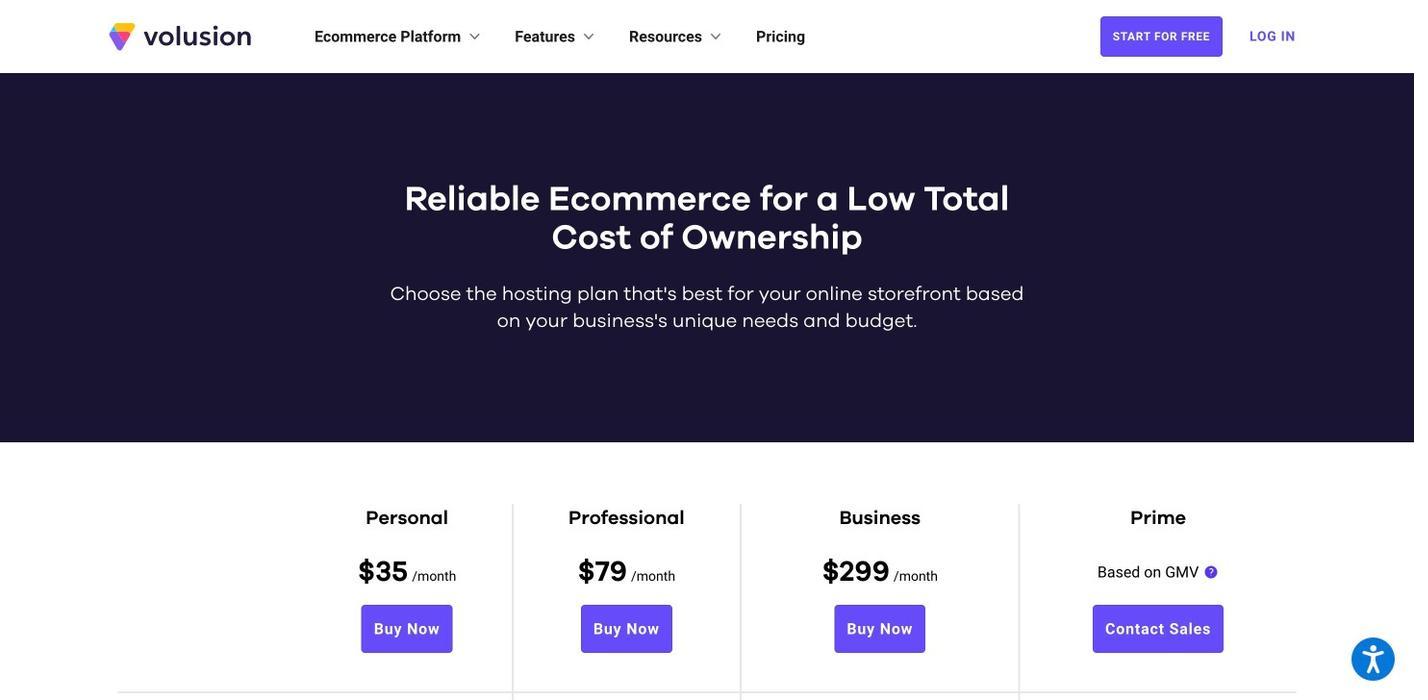 Task type: describe. For each thing, give the bounding box(es) containing it.
open accessibe: accessibility options, statement and help image
[[1363, 646, 1384, 674]]



Task type: vqa. For each thing, say whether or not it's contained in the screenshot.
Open accessiBe: accessibility options, statement and help image
yes



